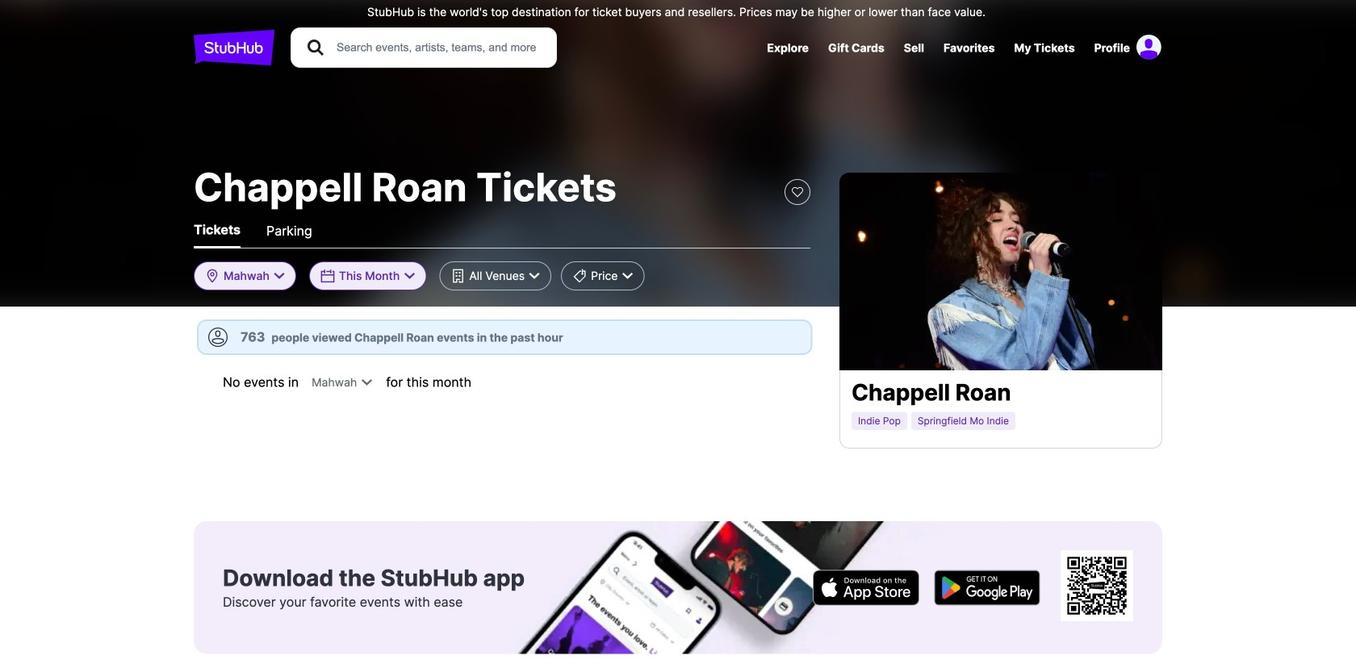Task type: locate. For each thing, give the bounding box(es) containing it.
scan this qr code with your phone to be sent to the app store to download the stubhub app image
[[1061, 551, 1134, 622]]

None field
[[194, 262, 296, 291], [309, 262, 427, 291], [440, 262, 552, 291], [561, 262, 645, 291], [302, 368, 383, 397], [194, 262, 296, 291], [309, 262, 427, 291], [440, 262, 552, 291], [561, 262, 645, 291], [302, 368, 383, 397]]



Task type: vqa. For each thing, say whether or not it's contained in the screenshot.
fifth No from the bottom
no



Task type: describe. For each thing, give the bounding box(es) containing it.
Search events, artists, teams, and more field
[[335, 39, 542, 57]]

chappell roan image
[[840, 173, 1163, 371]]

stubhub image
[[194, 27, 275, 68]]



